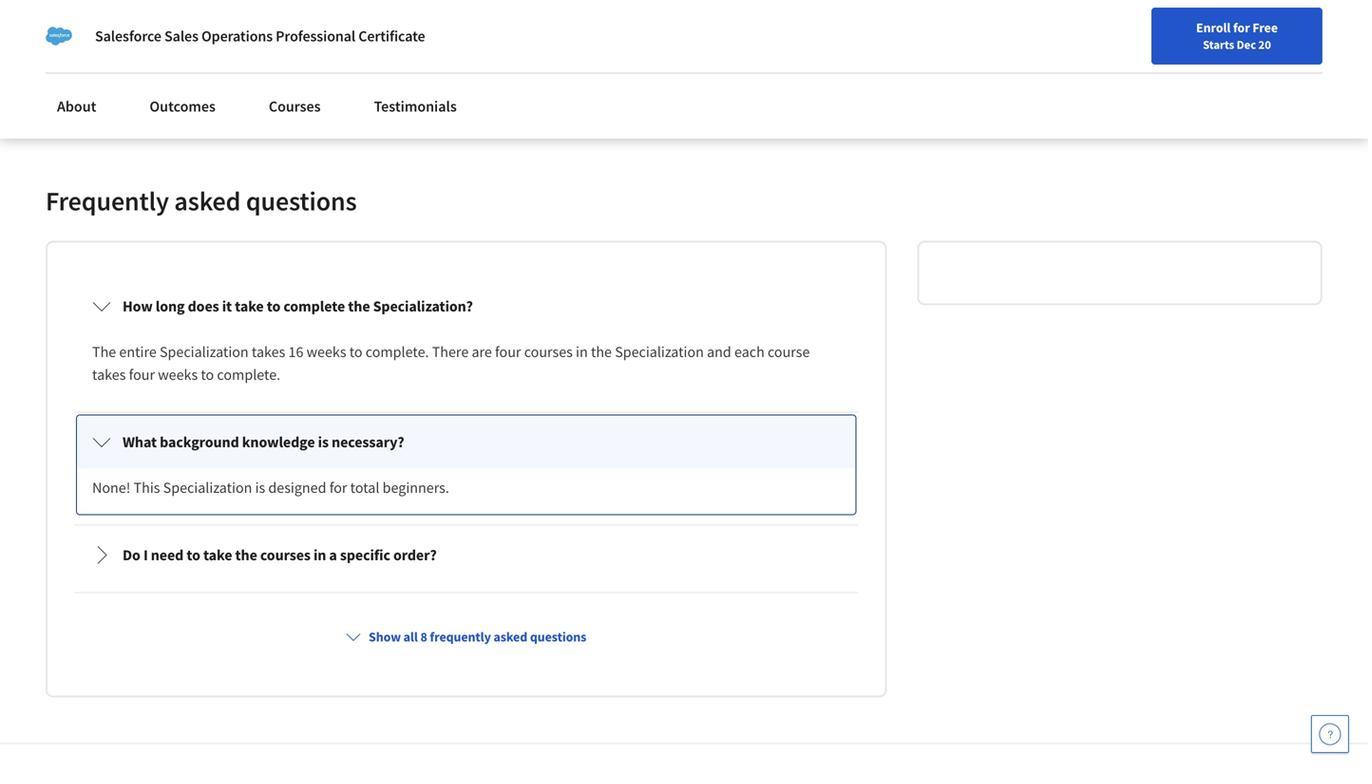 Task type: locate. For each thing, give the bounding box(es) containing it.
1 horizontal spatial four
[[495, 343, 521, 362]]

courses left a
[[260, 546, 311, 565]]

enroll for free starts dec 20
[[1197, 19, 1279, 52]]

do
[[123, 546, 141, 565]]

the inside how long does it take to complete the specialization? dropdown button
[[348, 297, 370, 316]]

to left the "complete" at the left top
[[267, 297, 281, 316]]

0 vertical spatial for
[[1234, 19, 1251, 36]]

what background knowledge is necessary?
[[123, 433, 405, 452]]

take inside dropdown button
[[203, 546, 232, 565]]

long
[[156, 297, 185, 316]]

1 vertical spatial for
[[330, 479, 347, 498]]

are
[[472, 343, 492, 362]]

course
[[768, 343, 810, 362]]

frequently
[[430, 629, 491, 646]]

0 vertical spatial asked
[[174, 184, 241, 218]]

frequently
[[46, 184, 169, 218]]

free
[[1253, 19, 1279, 36]]

in
[[576, 343, 588, 362], [314, 546, 326, 565]]

for
[[1234, 19, 1251, 36], [330, 479, 347, 498]]

1 horizontal spatial questions
[[530, 629, 587, 646]]

coursera image
[[23, 15, 144, 46]]

order?
[[394, 546, 437, 565]]

show all 8 frequently asked questions button
[[338, 620, 594, 654]]

weeks down long
[[158, 365, 198, 384]]

four
[[495, 343, 521, 362], [129, 365, 155, 384]]

1 horizontal spatial complete.
[[366, 343, 429, 362]]

beginners.
[[383, 479, 450, 498]]

dec
[[1237, 37, 1257, 52]]

0 vertical spatial questions
[[246, 184, 357, 218]]

courses inside dropdown button
[[260, 546, 311, 565]]

questions
[[246, 184, 357, 218], [530, 629, 587, 646]]

how
[[123, 297, 153, 316]]

courses
[[524, 343, 573, 362], [260, 546, 311, 565]]

courses right are
[[524, 343, 573, 362]]

takes down the
[[92, 365, 126, 384]]

complete. up what background knowledge is necessary?
[[217, 365, 281, 384]]

complete. down "specialization?"
[[366, 343, 429, 362]]

1 horizontal spatial for
[[1234, 19, 1251, 36]]

0 vertical spatial is
[[318, 433, 329, 452]]

0 vertical spatial courses
[[524, 343, 573, 362]]

2 horizontal spatial the
[[591, 343, 612, 362]]

0 horizontal spatial take
[[203, 546, 232, 565]]

specialization
[[160, 343, 249, 362], [615, 343, 704, 362], [163, 479, 252, 498]]

specialization down background
[[163, 479, 252, 498]]

1 vertical spatial questions
[[530, 629, 587, 646]]

knowledge
[[242, 433, 315, 452]]

in inside dropdown button
[[314, 546, 326, 565]]

0 horizontal spatial the
[[235, 546, 257, 565]]

0 vertical spatial take
[[235, 297, 264, 316]]

the inside do i need to take the courses in a specific order? dropdown button
[[235, 546, 257, 565]]

1 horizontal spatial is
[[318, 433, 329, 452]]

for inside 'enroll for free starts dec 20'
[[1234, 19, 1251, 36]]

0 horizontal spatial for
[[330, 479, 347, 498]]

1 vertical spatial take
[[203, 546, 232, 565]]

1 horizontal spatial courses
[[524, 343, 573, 362]]

how long does it take to complete the specialization? button
[[77, 280, 856, 333]]

take for to
[[203, 546, 232, 565]]

1 vertical spatial asked
[[494, 629, 528, 646]]

weeks right the 16
[[307, 343, 347, 362]]

specialization left and
[[615, 343, 704, 362]]

specialization for the entire specialization takes 16 weeks to complete. there are four courses in the specialization and each course takes four weeks to complete.
[[160, 343, 249, 362]]

about link
[[46, 86, 108, 127]]

0 horizontal spatial is
[[255, 479, 265, 498]]

menu item
[[1006, 19, 1128, 81]]

1 horizontal spatial take
[[235, 297, 264, 316]]

take
[[235, 297, 264, 316], [203, 546, 232, 565]]

salesforce
[[95, 27, 162, 46]]

designed
[[268, 479, 327, 498]]

asked
[[174, 184, 241, 218], [494, 629, 528, 646]]

show all 8 frequently asked questions
[[369, 629, 587, 646]]

complete.
[[366, 343, 429, 362], [217, 365, 281, 384]]

0 horizontal spatial weeks
[[158, 365, 198, 384]]

questions inside dropdown button
[[530, 629, 587, 646]]

1 vertical spatial in
[[314, 546, 326, 565]]

specialization down does
[[160, 343, 249, 362]]

1 horizontal spatial the
[[348, 297, 370, 316]]

need
[[151, 546, 184, 565]]

0 horizontal spatial courses
[[260, 546, 311, 565]]

asked inside dropdown button
[[494, 629, 528, 646]]

to right need
[[187, 546, 200, 565]]

is inside "what background knowledge is necessary?" dropdown button
[[318, 433, 329, 452]]

0 horizontal spatial takes
[[92, 365, 126, 384]]

weeks
[[307, 343, 347, 362], [158, 365, 198, 384]]

0 horizontal spatial four
[[129, 365, 155, 384]]

1 vertical spatial complete.
[[217, 365, 281, 384]]

1 horizontal spatial asked
[[494, 629, 528, 646]]

1 vertical spatial courses
[[260, 546, 311, 565]]

none! this specialization is designed for total beginners.
[[92, 479, 453, 498]]

1 vertical spatial is
[[255, 479, 265, 498]]

for left the total
[[330, 479, 347, 498]]

total
[[350, 479, 380, 498]]

outcomes
[[150, 97, 216, 116]]

None search field
[[271, 12, 585, 50]]

0 horizontal spatial asked
[[174, 184, 241, 218]]

is
[[318, 433, 329, 452], [255, 479, 265, 498]]

for up dec
[[1234, 19, 1251, 36]]

0 horizontal spatial in
[[314, 546, 326, 565]]

2 vertical spatial the
[[235, 546, 257, 565]]

0 vertical spatial weeks
[[307, 343, 347, 362]]

0 vertical spatial the
[[348, 297, 370, 316]]

take right need
[[203, 546, 232, 565]]

what
[[123, 433, 157, 452]]

four right are
[[495, 343, 521, 362]]

the
[[348, 297, 370, 316], [591, 343, 612, 362], [235, 546, 257, 565]]

entire
[[119, 343, 157, 362]]

1 vertical spatial takes
[[92, 365, 126, 384]]

the
[[92, 343, 116, 362]]

1 horizontal spatial in
[[576, 343, 588, 362]]

courses
[[269, 97, 321, 116]]

to inside dropdown button
[[267, 297, 281, 316]]

take inside dropdown button
[[235, 297, 264, 316]]

i
[[143, 546, 148, 565]]

0 vertical spatial four
[[495, 343, 521, 362]]

to up background
[[201, 365, 214, 384]]

take right it
[[235, 297, 264, 316]]

1 vertical spatial the
[[591, 343, 612, 362]]

specialization for none! this specialization is designed for total beginners.
[[163, 479, 252, 498]]

takes left the 16
[[252, 343, 285, 362]]

is left necessary?
[[318, 433, 329, 452]]

0 vertical spatial in
[[576, 343, 588, 362]]

1 horizontal spatial takes
[[252, 343, 285, 362]]

to
[[267, 297, 281, 316], [350, 343, 363, 362], [201, 365, 214, 384], [187, 546, 200, 565]]

is left "designed"
[[255, 479, 265, 498]]

in inside the entire specialization takes 16 weeks to complete. there are four courses in the specialization and each course takes four weeks to complete.
[[576, 343, 588, 362]]

four down entire
[[129, 365, 155, 384]]

takes
[[252, 343, 285, 362], [92, 365, 126, 384]]



Task type: describe. For each thing, give the bounding box(es) containing it.
what background knowledge is necessary? button
[[77, 416, 856, 469]]

operations
[[202, 27, 273, 46]]

the inside the entire specialization takes 16 weeks to complete. there are four courses in the specialization and each course takes four weeks to complete.
[[591, 343, 612, 362]]

how long does it take to complete the specialization?
[[123, 297, 473, 316]]

starts
[[1204, 37, 1235, 52]]

20
[[1259, 37, 1272, 52]]

courses link
[[258, 86, 332, 127]]

is for knowledge
[[318, 433, 329, 452]]

salesforce image
[[46, 23, 72, 49]]

outcomes link
[[138, 86, 227, 127]]

this
[[134, 479, 160, 498]]

0 horizontal spatial complete.
[[217, 365, 281, 384]]

is for specialization
[[255, 479, 265, 498]]

testimonials link
[[363, 86, 468, 127]]

frequently asked questions
[[46, 184, 357, 218]]

testimonials
[[374, 97, 457, 116]]

16
[[289, 343, 304, 362]]

background
[[160, 433, 239, 452]]

1 horizontal spatial weeks
[[307, 343, 347, 362]]

about
[[57, 97, 96, 116]]

enroll
[[1197, 19, 1231, 36]]

each
[[735, 343, 765, 362]]

necessary?
[[332, 433, 405, 452]]

certificate
[[359, 27, 425, 46]]

take for it
[[235, 297, 264, 316]]

1 vertical spatial four
[[129, 365, 155, 384]]

show notifications image
[[1148, 24, 1171, 47]]

complete
[[284, 297, 345, 316]]

8
[[421, 629, 428, 646]]

for inside the collapsed 'list'
[[330, 479, 347, 498]]

help center image
[[1320, 723, 1342, 746]]

to right the 16
[[350, 343, 363, 362]]

and
[[707, 343, 732, 362]]

do i need to take the courses in a specific order? button
[[77, 529, 856, 582]]

does
[[188, 297, 219, 316]]

courses inside the entire specialization takes 16 weeks to complete. there are four courses in the specialization and each course takes four weeks to complete.
[[524, 343, 573, 362]]

to inside dropdown button
[[187, 546, 200, 565]]

a
[[329, 546, 337, 565]]

none!
[[92, 479, 131, 498]]

0 horizontal spatial questions
[[246, 184, 357, 218]]

all
[[404, 629, 418, 646]]

there
[[432, 343, 469, 362]]

1 vertical spatial weeks
[[158, 365, 198, 384]]

collapsed list
[[70, 273, 863, 773]]

salesforce sales operations professional certificate
[[95, 27, 425, 46]]

0 vertical spatial complete.
[[366, 343, 429, 362]]

sales
[[165, 27, 199, 46]]

specialization?
[[373, 297, 473, 316]]

0 vertical spatial takes
[[252, 343, 285, 362]]

the entire specialization takes 16 weeks to complete. there are four courses in the specialization and each course takes four weeks to complete.
[[92, 343, 813, 384]]

show
[[369, 629, 401, 646]]

do i need to take the courses in a specific order?
[[123, 546, 437, 565]]

professional
[[276, 27, 356, 46]]

it
[[222, 297, 232, 316]]

specific
[[340, 546, 391, 565]]



Task type: vqa. For each thing, say whether or not it's contained in the screenshot.
What Background Knowledge Is Necessary? dropdown button
yes



